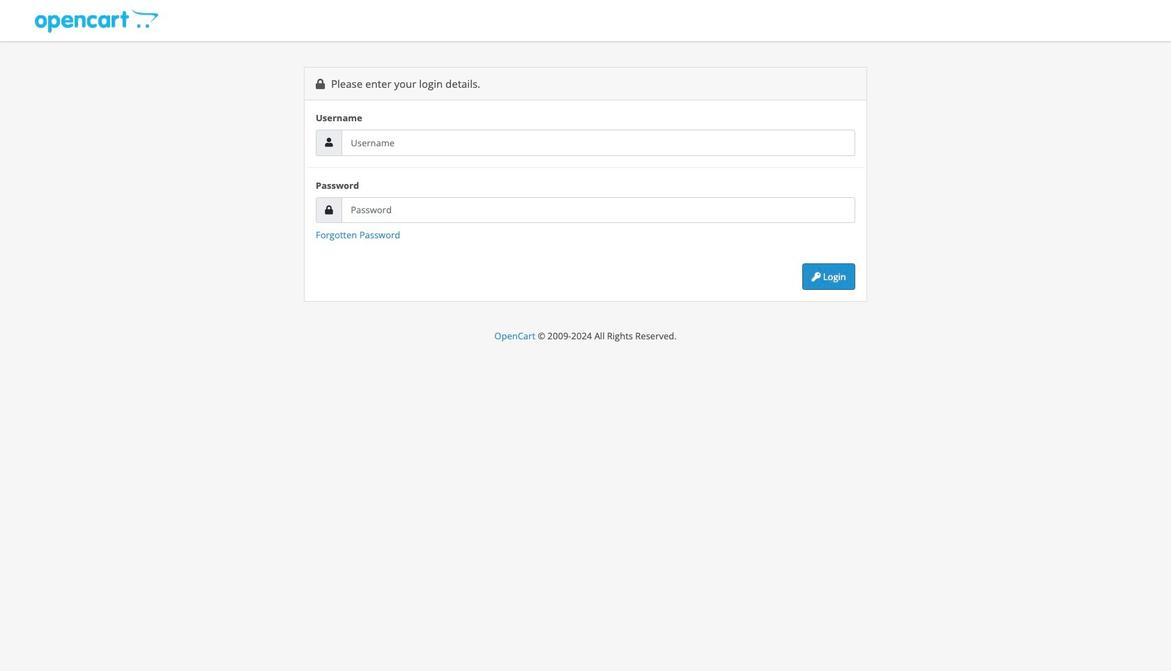 Task type: vqa. For each thing, say whether or not it's contained in the screenshot.
lock icon
yes



Task type: describe. For each thing, give the bounding box(es) containing it.
1 vertical spatial lock image
[[325, 206, 333, 215]]

key image
[[812, 273, 821, 282]]

opencart image
[[33, 8, 159, 33]]

Password password field
[[342, 197, 856, 223]]

user image
[[325, 138, 333, 147]]



Task type: locate. For each thing, give the bounding box(es) containing it.
lock image
[[316, 79, 325, 89], [325, 206, 333, 215]]

Username text field
[[342, 130, 856, 156]]

0 vertical spatial lock image
[[316, 79, 325, 89]]



